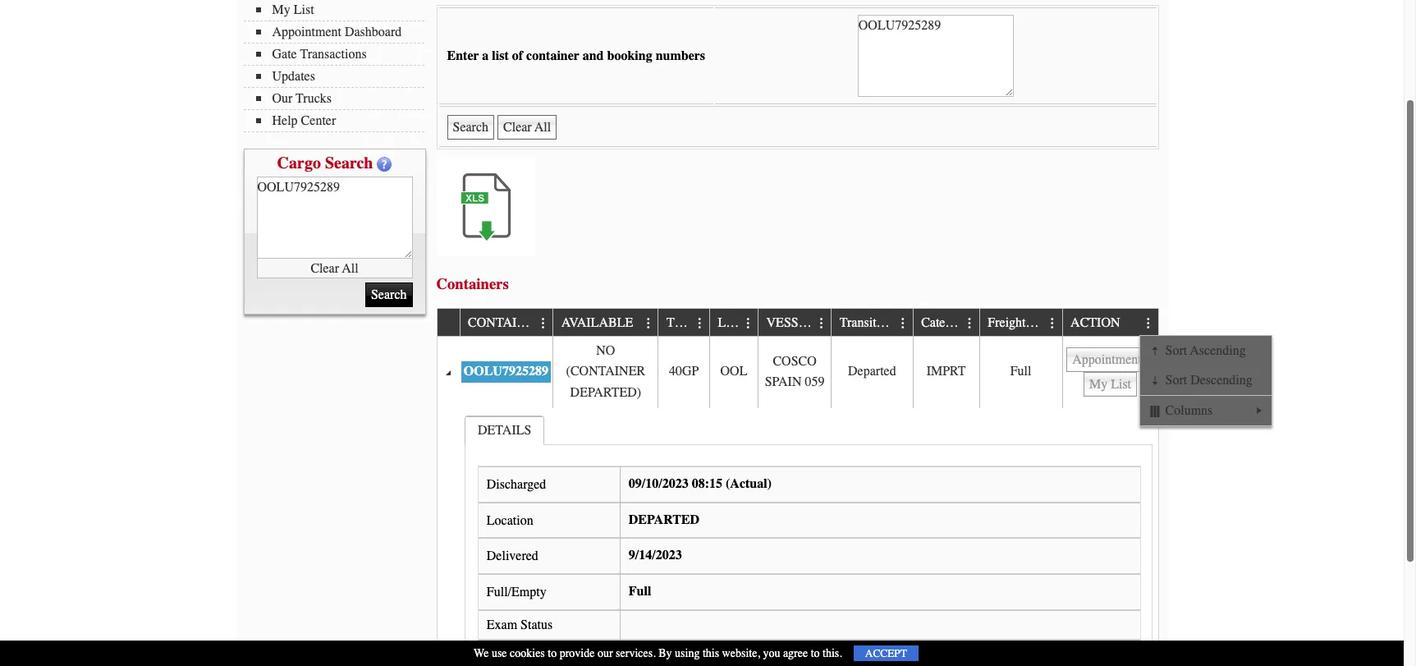 Task type: vqa. For each thing, say whether or not it's contained in the screenshot.


Task type: locate. For each thing, give the bounding box(es) containing it.
to left 'provide'
[[548, 646, 557, 660]]

1 horizontal spatial to
[[811, 646, 820, 660]]

ool
[[721, 364, 748, 379]]

edit column settings image inside transitstate column header
[[897, 317, 910, 330]]

edit column settings image for freightkind
[[1047, 317, 1060, 330]]

cell
[[1062, 337, 1159, 408]]

no
[[597, 343, 616, 358]]

cosco spain 059
[[765, 354, 825, 390]]

edit column settings image for action
[[1143, 317, 1156, 330]]

edit column settings image for vessel
[[816, 317, 829, 330]]

(container
[[566, 364, 646, 379]]

1 edit column settings image from the left
[[537, 317, 550, 330]]

exam status
[[487, 617, 553, 632]]

category link
[[922, 309, 978, 336]]

row
[[437, 309, 1159, 337], [437, 337, 1159, 408]]

2 horizontal spatial edit column settings image
[[1047, 317, 1060, 330]]

edit column settings image inside freightkind column header
[[1047, 317, 1060, 330]]

row containing no (container departed)
[[437, 337, 1159, 408]]

available link
[[562, 309, 641, 336]]

1 horizontal spatial menu bar
[[1141, 336, 1272, 425]]

(actual)
[[726, 477, 772, 491]]

action link
[[1071, 309, 1129, 336]]

details
[[478, 423, 532, 438]]

sort up columns
[[1166, 373, 1188, 388]]

0 horizontal spatial to
[[548, 646, 557, 660]]

edit column settings image left freightkind
[[964, 317, 977, 330]]

0 vertical spatial sort
[[1166, 344, 1188, 358]]

transitstate
[[840, 316, 903, 331]]

edit column settings image right the action link
[[1143, 317, 1156, 330]]

booking
[[607, 48, 653, 63]]

1 vertical spatial sort
[[1166, 373, 1188, 388]]

5 edit column settings image from the left
[[897, 317, 910, 330]]

09/10/2023 08:15 (actual)
[[629, 477, 772, 491]]

all
[[342, 261, 359, 276]]

2 edit column settings image from the left
[[964, 317, 977, 330]]

full cell
[[980, 337, 1062, 408]]

website,
[[722, 646, 761, 660]]

our
[[598, 646, 613, 660]]

no (container departed)
[[566, 343, 646, 400]]

edit column settings image inside "available" column header
[[643, 317, 656, 330]]

to left this.
[[811, 646, 820, 660]]

no (container departed) cell
[[553, 337, 658, 408]]

0 horizontal spatial menu bar
[[244, 1, 432, 132]]

tree grid
[[437, 309, 1159, 666]]

action column header
[[1062, 309, 1159, 337]]

clear
[[311, 261, 339, 276]]

cargo
[[277, 154, 321, 172]]

full
[[1011, 364, 1032, 379], [629, 584, 652, 599]]

imprt cell
[[913, 337, 980, 408]]

edit column settings image for transitstate
[[897, 317, 910, 330]]

oolu7925289 cell
[[460, 337, 553, 408]]

center
[[301, 113, 336, 128]]

tab list
[[461, 412, 1157, 666]]

9/14/2023
[[629, 548, 682, 563]]

0 horizontal spatial full
[[629, 584, 652, 599]]

edit column settings image left type
[[643, 317, 656, 330]]

Enter container numbers and/ or booking numbers.  text field
[[257, 177, 413, 259]]

1 row from the top
[[437, 309, 1159, 337]]

2 edit column settings image from the left
[[643, 317, 656, 330]]

059
[[805, 375, 825, 390]]

full down 9/14/2023
[[629, 584, 652, 599]]

1 horizontal spatial full
[[1011, 364, 1032, 379]]

transitstate link
[[840, 309, 911, 336]]

gate transactions link
[[256, 47, 424, 62]]

edit column settings image for container
[[537, 317, 550, 330]]

departed)
[[571, 385, 642, 400]]

by
[[659, 646, 672, 660]]

row group containing no (container departed)
[[437, 337, 1159, 666]]

edit column settings image inside vessel column header
[[816, 317, 829, 330]]

help
[[272, 113, 298, 128]]

sort ascending
[[1166, 344, 1247, 358]]

containers
[[437, 275, 509, 293]]

to
[[548, 646, 557, 660], [811, 646, 820, 660]]

1 sort from the top
[[1166, 344, 1188, 358]]

menu bar containing my list
[[244, 1, 432, 132]]

our
[[272, 91, 293, 106]]

our trucks link
[[256, 91, 424, 106]]

list
[[294, 2, 314, 17]]

you
[[763, 646, 781, 660]]

menu bar
[[244, 1, 432, 132], [1141, 336, 1272, 425]]

3 edit column settings image from the left
[[1047, 317, 1060, 330]]

1 edit column settings image from the left
[[742, 317, 755, 330]]

edit column settings image left vessel
[[742, 317, 755, 330]]

row group
[[437, 337, 1159, 666]]

2 row from the top
[[437, 337, 1159, 408]]

edit column settings image right vessel
[[816, 317, 829, 330]]

full inside cell
[[1011, 364, 1032, 379]]

ascending
[[1191, 344, 1247, 358]]

2 sort from the top
[[1166, 373, 1188, 388]]

sort
[[1166, 344, 1188, 358], [1166, 373, 1188, 388]]

gate
[[272, 47, 297, 62]]

edit column settings image inside action column header
[[1143, 317, 1156, 330]]

row containing container
[[437, 309, 1159, 337]]

vessel column header
[[758, 309, 831, 337]]

edit column settings image left category
[[897, 317, 910, 330]]

1 horizontal spatial edit column settings image
[[964, 317, 977, 330]]

0 horizontal spatial edit column settings image
[[742, 317, 755, 330]]

exam
[[487, 617, 518, 632]]

0 vertical spatial menu bar
[[244, 1, 432, 132]]

6 edit column settings image from the left
[[1143, 317, 1156, 330]]

4 edit column settings image from the left
[[816, 317, 829, 330]]

edit column settings image inside type column header
[[694, 317, 707, 330]]

edit column settings image inside category column header
[[964, 317, 977, 330]]

departed
[[629, 512, 700, 527]]

edit column settings image left line
[[694, 317, 707, 330]]

edit column settings image for type
[[694, 317, 707, 330]]

edit column settings image inside the container column header
[[537, 317, 550, 330]]

edit column settings image for line
[[742, 317, 755, 330]]

None button
[[498, 115, 557, 140], [1067, 348, 1148, 372], [1084, 372, 1138, 397], [498, 115, 557, 140], [1067, 348, 1148, 372], [1084, 372, 1138, 397]]

edit column settings image inside line column header
[[742, 317, 755, 330]]

1 vertical spatial menu bar
[[1141, 336, 1272, 425]]

1 vertical spatial full
[[629, 584, 652, 599]]

line column header
[[710, 309, 758, 337]]

edit column settings image left available
[[537, 317, 550, 330]]

3 edit column settings image from the left
[[694, 317, 707, 330]]

sort left ascending
[[1166, 344, 1188, 358]]

available column header
[[553, 309, 658, 337]]

transactions
[[300, 47, 367, 62]]

edit column settings image
[[742, 317, 755, 330], [964, 317, 977, 330], [1047, 317, 1060, 330]]

freightkind link
[[988, 309, 1061, 336]]

list
[[492, 48, 509, 63]]

spain
[[765, 375, 802, 390]]

None submit
[[447, 115, 494, 140], [365, 283, 413, 307], [447, 115, 494, 140], [365, 283, 413, 307]]

0 vertical spatial full
[[1011, 364, 1032, 379]]

Enter container numbers and/ or booking numbers. Press ESC to reset input box text field
[[858, 15, 1014, 97]]

full inside tab list
[[629, 584, 652, 599]]

tab list containing details
[[461, 412, 1157, 666]]

this.
[[823, 646, 843, 660]]

category column header
[[913, 309, 980, 337]]

edit column settings image
[[537, 317, 550, 330], [643, 317, 656, 330], [694, 317, 707, 330], [816, 317, 829, 330], [897, 317, 910, 330], [1143, 317, 1156, 330]]

help center link
[[256, 113, 424, 128]]

1 to from the left
[[548, 646, 557, 660]]

trucks
[[296, 91, 332, 106]]

full down freightkind
[[1011, 364, 1032, 379]]

edit column settings image left the action
[[1047, 317, 1060, 330]]

cosco
[[773, 354, 817, 368]]



Task type: describe. For each thing, give the bounding box(es) containing it.
cookies
[[510, 646, 545, 660]]

my
[[272, 2, 291, 17]]

departed cell
[[831, 337, 913, 408]]

details tab
[[465, 416, 545, 446]]

services.
[[616, 646, 656, 660]]

cargo search
[[277, 154, 373, 172]]

line link
[[718, 309, 756, 336]]

type
[[667, 316, 700, 331]]

search
[[325, 154, 373, 172]]

vessel
[[767, 316, 815, 331]]

columns
[[1166, 403, 1213, 418]]

using
[[675, 646, 700, 660]]

sort descending
[[1166, 373, 1253, 388]]

type link
[[667, 309, 708, 336]]

appointment
[[272, 25, 342, 39]]

tree grid containing container
[[437, 309, 1159, 666]]

this
[[703, 646, 720, 660]]

of
[[512, 48, 523, 63]]

available
[[562, 316, 633, 331]]

container
[[468, 316, 543, 331]]

2 to from the left
[[811, 646, 820, 660]]

enter a list of container and booking numbers
[[447, 48, 706, 63]]

cosco spain 059 cell
[[758, 337, 831, 408]]

provide
[[560, 646, 595, 660]]

accept
[[866, 647, 908, 660]]

40gp cell
[[658, 337, 710, 408]]

my list link
[[256, 2, 424, 17]]

vessel link
[[767, 309, 823, 336]]

updates link
[[256, 69, 424, 84]]

and
[[583, 48, 604, 63]]

dashboard
[[345, 25, 402, 39]]

container column header
[[460, 309, 553, 337]]

08:15
[[692, 477, 723, 491]]

category
[[922, 316, 970, 331]]

imprt
[[927, 364, 966, 379]]

we use cookies to provide our services. by using this website, you agree to this.
[[474, 646, 843, 660]]

tab list inside row group
[[461, 412, 1157, 666]]

freightkind column header
[[980, 309, 1062, 337]]

updates
[[272, 69, 315, 84]]

menu bar containing sort ascending
[[1141, 336, 1272, 425]]

container link
[[468, 309, 551, 336]]

action
[[1071, 316, 1121, 331]]

clear all
[[311, 261, 359, 276]]

09/10/2023
[[629, 477, 689, 491]]

my list appointment dashboard gate transactions updates our trucks help center
[[272, 2, 402, 128]]

line
[[718, 316, 748, 331]]

we
[[474, 646, 489, 660]]

sort for sort ascending
[[1166, 344, 1188, 358]]

edit column settings image for available
[[643, 317, 656, 330]]

accept button
[[854, 646, 919, 661]]

edit column settings image for category
[[964, 317, 977, 330]]

full/empty
[[487, 585, 547, 599]]

ool cell
[[710, 337, 758, 408]]

a
[[482, 48, 489, 63]]

numbers
[[656, 48, 706, 63]]

departed
[[849, 364, 897, 379]]

40gp
[[669, 364, 699, 379]]

oolu7925289
[[464, 364, 549, 379]]

transitstate column header
[[831, 309, 913, 337]]

clear all button
[[257, 259, 413, 278]]

delivered
[[487, 549, 539, 564]]

appointment dashboard link
[[256, 25, 424, 39]]

freightkind
[[988, 316, 1053, 331]]

enter
[[447, 48, 479, 63]]

agree
[[783, 646, 808, 660]]

type column header
[[658, 309, 710, 337]]

sort for sort descending
[[1166, 373, 1188, 388]]

status
[[521, 617, 553, 632]]

container
[[527, 48, 580, 63]]

location
[[487, 513, 534, 528]]

use
[[492, 646, 507, 660]]

descending
[[1191, 373, 1253, 388]]



